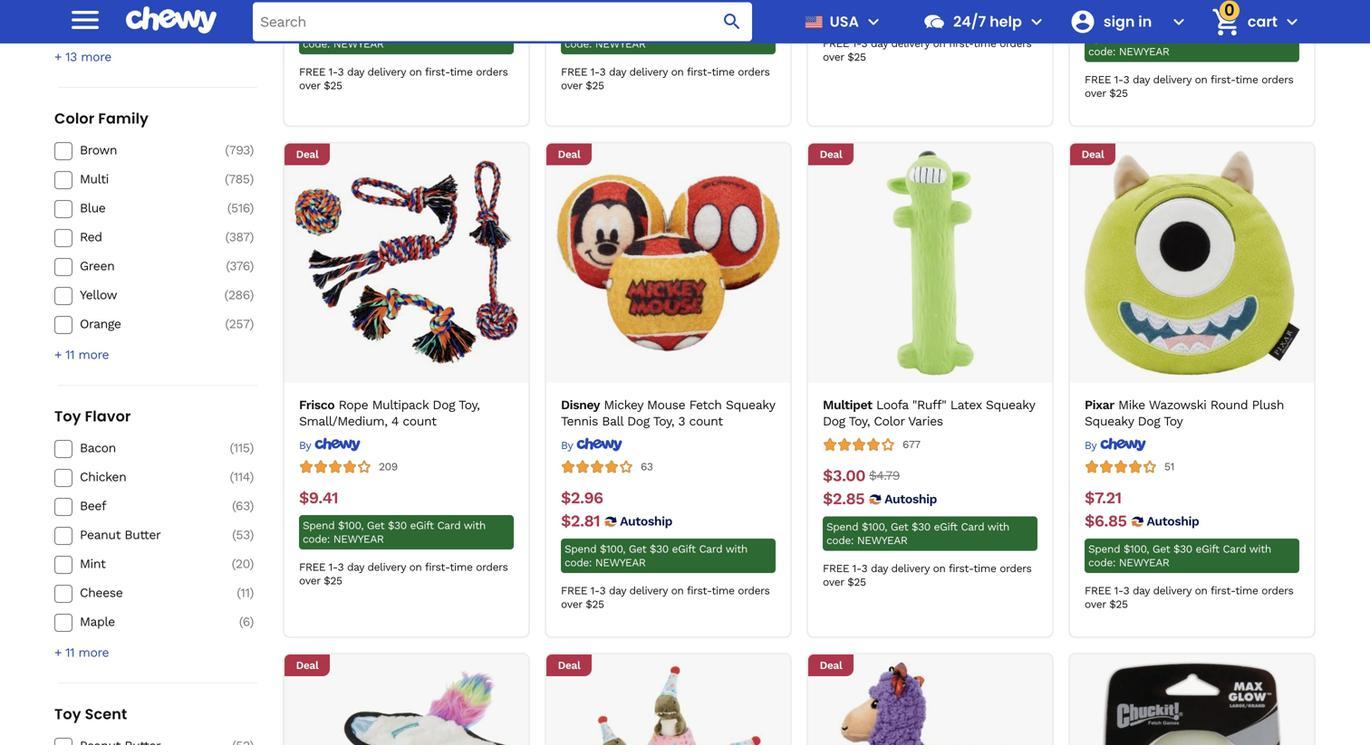 Task type: describe. For each thing, give the bounding box(es) containing it.
24/7
[[953, 11, 986, 32]]

) for ( 257 )
[[250, 317, 254, 331]]

$2.81 text field
[[561, 512, 600, 532]]

286
[[228, 288, 250, 302]]

flavor
[[85, 406, 131, 427]]

by link for $2.96
[[561, 437, 622, 452]]

peanut butter
[[80, 528, 161, 543]]

6
[[243, 615, 250, 630]]

sign
[[1104, 11, 1135, 32]]

mint
[[80, 557, 106, 572]]

multipack
[[372, 398, 429, 413]]

beef link
[[80, 498, 208, 515]]

) for ( 376 )
[[250, 259, 254, 273]]

115
[[234, 441, 250, 456]]

deal for the disney mickey mouse fetch squeaky tennis ball dog toy, 3 count image
[[558, 148, 580, 161]]

deal for frisco birthday volcano & dinosaurs hide & seek puzzle plush squeaky dog toy, small/medium image
[[558, 660, 580, 672]]

$25 inside $7.02 free 1-3 day delivery on first-time orders over $25
[[847, 51, 866, 63]]

beef
[[80, 499, 106, 514]]

1 chewy image from the left
[[314, 437, 360, 452]]

brown link
[[80, 142, 208, 158]]

793
[[229, 143, 250, 158]]

brown
[[80, 143, 117, 158]]

ball
[[602, 414, 623, 429]]

orange
[[80, 317, 121, 331]]

account menu image
[[1168, 11, 1190, 33]]

deal for "kong sherps llama dog toy" image
[[820, 660, 842, 672]]

0 vertical spatial pixar
[[80, 18, 108, 33]]

squeaky for mickey mouse fetch squeaky tennis ball dog toy, 3 count
[[726, 398, 775, 413]]

help menu image
[[1026, 11, 1047, 33]]

mike
[[1118, 398, 1145, 413]]

20
[[236, 557, 250, 572]]

dog inside mike wazowski round plush squeaky dog toy
[[1138, 414, 1160, 429]]

squeaky for loofa "ruff" latex squeaky dog toy, color varies
[[986, 398, 1035, 413]]

( for 793
[[225, 143, 229, 158]]

loofa "ruff" latex squeaky dog toy, color varies
[[823, 398, 1035, 429]]

peanut
[[80, 528, 121, 543]]

) for ( 785 )
[[250, 172, 254, 186]]

Search text field
[[253, 2, 752, 41]]

11 for color family
[[65, 347, 74, 362]]

varies
[[908, 414, 943, 429]]

0 horizontal spatial 63
[[236, 499, 250, 514]]

516
[[231, 201, 250, 215]]

butter
[[125, 528, 161, 543]]

( 516 )
[[227, 201, 254, 215]]

( for 115
[[230, 441, 234, 456]]

13
[[65, 49, 77, 64]]

387
[[229, 230, 250, 244]]

( 53 )
[[232, 528, 254, 543]]

( for 286
[[224, 288, 228, 302]]

$4.79 text field
[[869, 466, 900, 486]]

( for 53
[[232, 528, 236, 543]]

( 6 )
[[239, 615, 254, 630]]

frisco unicorn stuffing-free flat plush squeaky dog toy, white, medium/large image
[[294, 663, 519, 746]]

( 11 )
[[237, 586, 254, 601]]

mickey mouse fetch squeaky tennis ball dog toy, 3 count
[[561, 398, 775, 429]]

( 114 )
[[230, 470, 254, 485]]

cart
[[1248, 11, 1278, 32]]

toy for toy flavor
[[54, 406, 81, 427]]

114
[[234, 470, 250, 485]]

frisco
[[299, 398, 335, 413]]

frisco rope multipack dog toy, small/medium, 4 count image
[[294, 151, 519, 376]]

$2.96
[[561, 489, 603, 508]]

) for ( 387 )
[[250, 230, 254, 244]]

( 20 )
[[232, 557, 254, 572]]

chicken
[[80, 470, 126, 485]]

( for 11
[[237, 586, 241, 601]]

dog inside rope multipack dog toy, small/medium, 4 count
[[433, 398, 455, 413]]

help
[[990, 11, 1022, 32]]

toy, inside rope multipack dog toy, small/medium, 4 count
[[459, 398, 480, 413]]

cheese
[[80, 586, 123, 601]]

24
[[236, 18, 250, 33]]

red link
[[80, 229, 208, 245]]

green link
[[80, 258, 208, 274]]

0 horizontal spatial menu image
[[67, 2, 103, 38]]

first- inside $7.02 free 1-3 day delivery on first-time orders over $25
[[949, 37, 974, 50]]

( 115 )
[[230, 441, 254, 456]]

( for 376
[[226, 259, 230, 273]]

green
[[80, 259, 114, 273]]

$2.81
[[561, 512, 600, 531]]

53
[[236, 528, 250, 543]]

+ for color
[[54, 347, 62, 362]]

cart link
[[1204, 0, 1278, 43]]

Product search field
[[253, 2, 752, 41]]

$2.96 text field
[[561, 489, 603, 509]]

yellow
[[80, 288, 117, 302]]

209
[[379, 461, 398, 473]]

) for ( 11 )
[[250, 586, 254, 601]]

) for ( 63 )
[[250, 499, 254, 514]]

deal for multipet loofa "ruff" latex squeaky dog toy, color varies image
[[820, 148, 842, 161]]

) for ( 793 )
[[250, 143, 254, 158]]

chuckit! max glow ball dog toy, large image
[[1080, 663, 1304, 746]]

$3.00 text field
[[823, 466, 865, 486]]

$4.79
[[869, 469, 900, 484]]

disney mickey mouse fetch squeaky tennis ball dog toy, 3 count image
[[556, 151, 781, 376]]

latex
[[950, 398, 982, 413]]

) for ( 516 )
[[250, 201, 254, 215]]

$6.85
[[1085, 512, 1127, 531]]

( 785 )
[[225, 172, 254, 186]]

cart menu image
[[1281, 11, 1303, 33]]

$9.41
[[299, 489, 338, 508]]

frisco birthday volcano & dinosaurs hide & seek puzzle plush squeaky dog toy, small/medium image
[[556, 663, 781, 746]]

maple link
[[80, 614, 208, 631]]

toy, inside loofa "ruff" latex squeaky dog toy, color varies
[[849, 414, 870, 429]]

24/7 help link
[[915, 0, 1022, 43]]

family
[[98, 108, 149, 129]]

4
[[391, 414, 399, 429]]

scent
[[85, 704, 127, 725]]

1 ) from the top
[[250, 18, 254, 33]]

$2.85
[[823, 490, 865, 509]]

+ 11 more for toy
[[54, 645, 109, 660]]

( for 516
[[227, 201, 231, 215]]

wazowski
[[1149, 398, 1206, 413]]

11 for toy flavor
[[65, 645, 74, 660]]

submit search image
[[721, 11, 743, 33]]

( for 114
[[230, 470, 234, 485]]

1 vertical spatial 11
[[241, 586, 250, 601]]

toy for toy scent
[[54, 704, 81, 725]]

24/7 help
[[953, 11, 1022, 32]]

( for 20
[[232, 557, 236, 572]]

fetch
[[689, 398, 722, 413]]

maple
[[80, 615, 115, 630]]

3 inside $7.02 free 1-3 day delivery on first-time orders over $25
[[861, 37, 867, 50]]

mike wazowski round plush squeaky dog toy
[[1085, 398, 1284, 429]]

free inside $7.02 free 1-3 day delivery on first-time orders over $25
[[823, 37, 849, 50]]

0 vertical spatial more
[[81, 49, 111, 64]]

24 )
[[236, 18, 254, 33]]

plush
[[1252, 398, 1284, 413]]

toy flavor
[[54, 406, 131, 427]]

day inside $7.02 free 1-3 day delivery on first-time orders over $25
[[871, 37, 888, 50]]

color inside loofa "ruff" latex squeaky dog toy, color varies
[[874, 414, 905, 429]]

bacon
[[80, 441, 116, 456]]



Task type: vqa. For each thing, say whether or not it's contained in the screenshot.
Questions & Answers
no



Task type: locate. For each thing, give the bounding box(es) containing it.
0 vertical spatial + 11 more
[[54, 347, 109, 362]]

) right chewy home image
[[250, 18, 254, 33]]

+ up toy flavor
[[54, 347, 62, 362]]

) down the ( 11 )
[[250, 615, 254, 630]]

with
[[464, 24, 486, 37], [726, 24, 748, 37], [1249, 32, 1271, 45], [464, 520, 486, 533], [987, 521, 1009, 534], [726, 543, 748, 556], [1249, 543, 1271, 556]]

chewy image
[[314, 437, 360, 452], [576, 437, 622, 452], [1100, 437, 1146, 452]]

) down ( 516 )
[[250, 230, 254, 244]]

by down frisco at the bottom left of the page
[[299, 439, 311, 452]]

menu image inside usa popup button
[[863, 11, 884, 33]]

color
[[54, 108, 95, 129], [874, 414, 905, 429]]

) up the ( 53 ) at the left bottom of page
[[250, 499, 254, 514]]

1 vertical spatial more
[[78, 347, 109, 362]]

$7.21
[[1085, 489, 1121, 508]]

3 by link from the left
[[1085, 437, 1146, 452]]

3
[[861, 37, 867, 50], [338, 66, 344, 79], [599, 66, 605, 79], [1123, 74, 1129, 86], [678, 414, 685, 429], [338, 562, 344, 574], [861, 563, 867, 576], [599, 585, 605, 598], [1123, 585, 1129, 598]]

first-
[[949, 37, 974, 50], [425, 66, 450, 79], [687, 66, 712, 79], [1211, 74, 1235, 86], [425, 562, 450, 574], [949, 563, 974, 576], [687, 585, 712, 598], [1211, 585, 1235, 598]]

free
[[823, 37, 849, 50], [299, 66, 325, 79], [561, 66, 587, 79], [1085, 74, 1111, 86], [299, 562, 325, 574], [823, 563, 849, 576], [561, 585, 587, 598], [1085, 585, 1111, 598]]

0 horizontal spatial by
[[299, 439, 311, 452]]

3 inside mickey mouse fetch squeaky tennis ball dog toy, 3 count
[[678, 414, 685, 429]]

2 horizontal spatial squeaky
[[1085, 414, 1134, 429]]

color down the "loofa"
[[874, 414, 905, 429]]

)
[[250, 18, 254, 33], [250, 143, 254, 158], [250, 172, 254, 186], [250, 201, 254, 215], [250, 230, 254, 244], [250, 259, 254, 273], [250, 288, 254, 302], [250, 317, 254, 331], [250, 441, 254, 456], [250, 470, 254, 485], [250, 499, 254, 514], [250, 528, 254, 543], [250, 557, 254, 572], [250, 586, 254, 601], [250, 615, 254, 630]]

3 by from the left
[[1085, 439, 1096, 452]]

usa
[[830, 11, 859, 32]]

0 horizontal spatial chewy image
[[314, 437, 360, 452]]

menu image right 'usa'
[[863, 11, 884, 33]]

autoship for $8.47
[[1146, 3, 1199, 18]]

in
[[1138, 11, 1152, 32]]

by link down "small/medium,"
[[299, 437, 360, 452]]

kong sherps llama dog toy image
[[818, 663, 1042, 746]]

round
[[1210, 398, 1248, 413]]

$7.21 text field
[[1085, 489, 1121, 509]]

( down "20"
[[237, 586, 241, 601]]

) up the ( 11 )
[[250, 557, 254, 572]]

on inside $7.02 free 1-3 day delivery on first-time orders over $25
[[933, 37, 946, 50]]

chewy image for $7.21
[[1100, 437, 1146, 452]]

autoship right $2.81
[[620, 514, 672, 529]]

( 286 )
[[224, 288, 254, 302]]

chewy image down mike
[[1100, 437, 1146, 452]]

spend
[[303, 24, 335, 37], [565, 24, 596, 37], [1088, 32, 1120, 45], [303, 520, 335, 533], [826, 521, 858, 534], [565, 543, 596, 556], [1088, 543, 1120, 556]]

chewy image down "small/medium,"
[[314, 437, 360, 452]]

orders
[[1000, 37, 1032, 50], [476, 66, 508, 79], [738, 66, 770, 79], [1262, 74, 1293, 86], [476, 562, 508, 574], [1000, 563, 1032, 576], [738, 585, 770, 598], [1262, 585, 1293, 598]]

) down the ( 387 )
[[250, 259, 254, 273]]

on
[[933, 37, 946, 50], [409, 66, 422, 79], [671, 66, 684, 79], [1195, 74, 1207, 86], [409, 562, 422, 574], [933, 563, 946, 576], [671, 585, 684, 598], [1195, 585, 1207, 598]]

6 ) from the top
[[250, 259, 254, 273]]

0 vertical spatial +
[[54, 49, 62, 64]]

0 horizontal spatial squeaky
[[726, 398, 775, 413]]

delivery inside $7.02 free 1-3 day delivery on first-time orders over $25
[[891, 37, 930, 50]]

2 count from the left
[[689, 414, 723, 429]]

code:
[[303, 38, 330, 50], [565, 38, 592, 50], [1088, 45, 1116, 58], [303, 533, 330, 546], [826, 535, 854, 547], [565, 557, 592, 570], [1088, 557, 1116, 570]]

+ 11 more down orange
[[54, 347, 109, 362]]

2 vertical spatial more
[[78, 645, 109, 660]]

mickey
[[604, 398, 643, 413]]

chicken link
[[80, 469, 208, 486]]

2 horizontal spatial chewy image
[[1100, 437, 1146, 452]]

squeaky right latex
[[986, 398, 1035, 413]]

( down '114'
[[232, 499, 236, 514]]

3 chewy image from the left
[[1100, 437, 1146, 452]]

( down the ( 11 )
[[239, 615, 243, 630]]

10 ) from the top
[[250, 470, 254, 485]]

dog
[[433, 398, 455, 413], [627, 414, 649, 429], [823, 414, 845, 429], [1138, 414, 1160, 429]]

autoship down 51
[[1147, 514, 1199, 529]]

1 vertical spatial + 11 more
[[54, 645, 109, 660]]

toy, down mouse
[[653, 414, 674, 429]]

63 down mickey mouse fetch squeaky tennis ball dog toy, 3 count
[[641, 461, 653, 473]]

2 chewy image from the left
[[576, 437, 622, 452]]

1 horizontal spatial color
[[874, 414, 905, 429]]

toy left flavor
[[54, 406, 81, 427]]

7 ) from the top
[[250, 288, 254, 302]]

( 387 )
[[225, 230, 254, 244]]

get
[[367, 24, 384, 37], [629, 24, 646, 37], [1152, 32, 1170, 45], [367, 520, 384, 533], [891, 521, 908, 534], [629, 543, 646, 556], [1152, 543, 1170, 556]]

+ 11 more
[[54, 347, 109, 362], [54, 645, 109, 660]]

1 + from the top
[[54, 49, 62, 64]]

0 vertical spatial 11
[[65, 347, 74, 362]]

count inside rope multipack dog toy, small/medium, 4 count
[[403, 414, 436, 429]]

autoship
[[1146, 3, 1199, 18], [884, 492, 937, 507], [620, 514, 672, 529], [1147, 514, 1199, 529]]

color family
[[54, 108, 149, 129]]

toy left scent
[[54, 704, 81, 725]]

autoship for $2.85
[[884, 492, 937, 507]]

) down ( 376 )
[[250, 288, 254, 302]]

( for 387
[[225, 230, 229, 244]]

( down the ( 785 )
[[227, 201, 231, 215]]

None text field
[[299, 0, 339, 13], [343, 0, 380, 13], [607, 0, 647, 13], [299, 0, 339, 13], [343, 0, 380, 13], [607, 0, 647, 13]]

day
[[871, 37, 888, 50], [347, 66, 364, 79], [609, 66, 626, 79], [1133, 74, 1150, 86], [347, 562, 364, 574], [871, 563, 888, 576], [609, 585, 626, 598], [1133, 585, 1150, 598]]

toy scent
[[54, 704, 127, 725]]

more down maple
[[78, 645, 109, 660]]

+ 11 more down maple
[[54, 645, 109, 660]]

8 ) from the top
[[250, 317, 254, 331]]

count down fetch
[[689, 414, 723, 429]]

more down orange
[[78, 347, 109, 362]]

3 ) from the top
[[250, 172, 254, 186]]

( up ( 114 ) at the bottom left of the page
[[230, 441, 234, 456]]

toy inside mike wazowski round plush squeaky dog toy
[[1164, 414, 1183, 429]]

( 63 )
[[232, 499, 254, 514]]

$7.02
[[823, 9, 863, 28]]

63 up 53
[[236, 499, 250, 514]]

$2.85 text field
[[823, 490, 865, 510]]

( down the ( 793 )
[[225, 172, 229, 186]]

1 count from the left
[[403, 414, 436, 429]]

+ left the '13'
[[54, 49, 62, 64]]

376
[[230, 259, 250, 273]]

autoship for $2.81
[[620, 514, 672, 529]]

0 horizontal spatial pixar
[[80, 18, 108, 33]]

1 horizontal spatial chewy image
[[576, 437, 622, 452]]

1 vertical spatial +
[[54, 347, 62, 362]]

count right 4
[[403, 414, 436, 429]]

1 horizontal spatial by link
[[561, 437, 622, 452]]

items image
[[1210, 6, 1242, 38]]

toy, inside mickey mouse fetch squeaky tennis ball dog toy, 3 count
[[653, 414, 674, 429]]

multipet
[[823, 398, 872, 413]]

by for $7.21
[[1085, 439, 1096, 452]]

peanut butter link
[[80, 527, 208, 544]]

card
[[437, 24, 461, 37], [699, 24, 722, 37], [1223, 32, 1246, 45], [437, 520, 461, 533], [961, 521, 984, 534], [699, 543, 722, 556], [1223, 543, 1246, 556]]

14 ) from the top
[[250, 586, 254, 601]]

$7.02 text field
[[823, 9, 863, 29]]

1 horizontal spatial pixar
[[1085, 398, 1114, 413]]

11 up 6
[[241, 586, 250, 601]]

2 vertical spatial +
[[54, 645, 62, 660]]

2 horizontal spatial by link
[[1085, 437, 1146, 452]]

spend $100, get $30 egift card with code: newyear
[[303, 24, 486, 50], [565, 24, 748, 50], [1088, 32, 1271, 58], [303, 520, 486, 546], [826, 521, 1009, 547], [565, 543, 748, 570], [1088, 543, 1271, 570]]

) for ( 115 )
[[250, 441, 254, 456]]

) up ( 6 ) at the left bottom
[[250, 586, 254, 601]]

2 by link from the left
[[561, 437, 622, 452]]

(
[[225, 143, 229, 158], [225, 172, 229, 186], [227, 201, 231, 215], [225, 230, 229, 244], [226, 259, 230, 273], [224, 288, 228, 302], [225, 317, 229, 331], [230, 441, 234, 456], [230, 470, 234, 485], [232, 499, 236, 514], [232, 528, 236, 543], [232, 557, 236, 572], [237, 586, 241, 601], [239, 615, 243, 630]]

$3.00 $4.79
[[823, 466, 900, 485]]

$3.00
[[823, 466, 865, 485]]

( up the 286
[[226, 259, 230, 273]]

( down '115'
[[230, 470, 234, 485]]

1 by link from the left
[[299, 437, 360, 452]]

chewy image down ball
[[576, 437, 622, 452]]

by down tennis at the bottom left of page
[[561, 439, 573, 452]]

) down ( 63 )
[[250, 528, 254, 543]]

257
[[229, 317, 250, 331]]

9 ) from the top
[[250, 441, 254, 456]]

delivery
[[891, 37, 930, 50], [367, 66, 406, 79], [629, 66, 668, 79], [1153, 74, 1191, 86], [367, 562, 406, 574], [891, 563, 930, 576], [629, 585, 668, 598], [1153, 585, 1191, 598]]

1 horizontal spatial squeaky
[[986, 398, 1035, 413]]

multipet loofa "ruff" latex squeaky dog toy, color varies image
[[818, 151, 1042, 376]]

+ 11 more for color
[[54, 347, 109, 362]]

2 + from the top
[[54, 347, 62, 362]]

) for ( 53 )
[[250, 528, 254, 543]]

orange link
[[80, 316, 208, 332]]

11 up toy flavor
[[65, 347, 74, 362]]

squeaky down mike
[[1085, 414, 1134, 429]]

11 ) from the top
[[250, 499, 254, 514]]

loofa
[[876, 398, 908, 413]]

0 horizontal spatial by link
[[299, 437, 360, 452]]

yellow link
[[80, 287, 208, 303]]

) down ( 286 )
[[250, 317, 254, 331]]

2 horizontal spatial toy,
[[849, 414, 870, 429]]

pixar mike wazowski round plush squeaky dog toy image
[[1080, 151, 1304, 376]]

( down the ( 53 ) at the left bottom of page
[[232, 557, 236, 572]]

( 257 )
[[225, 317, 254, 331]]

more for flavor
[[78, 645, 109, 660]]

color up brown
[[54, 108, 95, 129]]

tennis
[[561, 414, 598, 429]]

) up ( 114 ) at the bottom left of the page
[[250, 441, 254, 456]]

$9.41 text field
[[299, 489, 338, 509]]

by link
[[299, 437, 360, 452], [561, 437, 622, 452], [1085, 437, 1146, 452]]

rope
[[339, 398, 368, 413]]

13 ) from the top
[[250, 557, 254, 572]]

+ 13 more
[[54, 49, 111, 64]]

+ up the 'toy scent'
[[54, 645, 62, 660]]

1 vertical spatial color
[[874, 414, 905, 429]]

mint link
[[80, 556, 208, 573]]

1 horizontal spatial menu image
[[863, 11, 884, 33]]

( 793 )
[[225, 143, 254, 158]]

1- inside $7.02 free 1-3 day delivery on first-time orders over $25
[[852, 37, 861, 50]]

toy, right multipack
[[459, 398, 480, 413]]

multi link
[[80, 171, 208, 187]]

2 vertical spatial 11
[[65, 645, 74, 660]]

deal for "frisco unicorn stuffing-free flat plush squeaky dog toy, white, medium/large" image
[[296, 660, 318, 672]]

1 horizontal spatial by
[[561, 439, 573, 452]]

) up ( 63 )
[[250, 470, 254, 485]]

( up ( 376 )
[[225, 230, 229, 244]]

chewy home image
[[126, 0, 217, 40]]

red
[[80, 230, 102, 244]]

time inside $7.02 free 1-3 day delivery on first-time orders over $25
[[974, 37, 996, 50]]

pixar left mike
[[1085, 398, 1114, 413]]

( down the 286
[[225, 317, 229, 331]]

dog down multipet
[[823, 414, 845, 429]]

more for family
[[78, 347, 109, 362]]

chewy image for $2.96
[[576, 437, 622, 452]]

( up ( 257 )
[[224, 288, 228, 302]]

1 + 11 more from the top
[[54, 347, 109, 362]]

autoship right the sign
[[1146, 3, 1199, 18]]

menu image up the + 13 more
[[67, 2, 103, 38]]

0 horizontal spatial toy,
[[459, 398, 480, 413]]

677
[[902, 438, 920, 451]]

2 + 11 more from the top
[[54, 645, 109, 660]]

menu image
[[67, 2, 103, 38], [863, 11, 884, 33]]

( 376 )
[[226, 259, 254, 273]]

51
[[1164, 461, 1174, 473]]

0 vertical spatial 63
[[641, 461, 653, 473]]

dog down mike
[[1138, 414, 1160, 429]]

squeaky right fetch
[[726, 398, 775, 413]]

1 vertical spatial pixar
[[1085, 398, 1114, 413]]

) up the ( 387 )
[[250, 201, 254, 215]]

4 ) from the top
[[250, 201, 254, 215]]

$8.47
[[1085, 1, 1126, 20]]

toy,
[[459, 398, 480, 413], [653, 414, 674, 429], [849, 414, 870, 429]]

sign in
[[1104, 11, 1152, 32]]

+ for toy
[[54, 645, 62, 660]]

( for 785
[[225, 172, 229, 186]]

$6.85 text field
[[1085, 512, 1127, 532]]

$8.47 text field
[[1085, 1, 1126, 21]]

deal for pixar mike wazowski round plush squeaky dog toy 'image'
[[1082, 148, 1104, 161]]

0 vertical spatial color
[[54, 108, 95, 129]]

count inside mickey mouse fetch squeaky tennis ball dog toy, 3 count
[[689, 414, 723, 429]]

by for $2.96
[[561, 439, 573, 452]]

autoship down $4.79 text box
[[884, 492, 937, 507]]

chewy support image
[[922, 10, 946, 34]]

785
[[229, 172, 250, 186]]

) for ( 286 )
[[250, 288, 254, 302]]

by up $7.21
[[1085, 439, 1096, 452]]

blue link
[[80, 200, 208, 216]]

usa button
[[797, 0, 884, 43]]

deal for frisco rope multipack dog toy, small/medium, 4 count image
[[296, 148, 318, 161]]

dog inside mickey mouse fetch squeaky tennis ball dog toy, 3 count
[[627, 414, 649, 429]]

$30
[[388, 24, 407, 37], [650, 24, 669, 37], [1173, 32, 1192, 45], [388, 520, 407, 533], [912, 521, 930, 534], [650, 543, 669, 556], [1173, 543, 1192, 556]]

cheese link
[[80, 585, 208, 602]]

by link down tennis at the bottom left of page
[[561, 437, 622, 452]]

1 horizontal spatial 63
[[641, 461, 653, 473]]

blue
[[80, 201, 106, 215]]

2 ) from the top
[[250, 143, 254, 158]]

( for 6
[[239, 615, 243, 630]]

over inside $7.02 free 1-3 day delivery on first-time orders over $25
[[823, 51, 844, 63]]

) for ( 20 )
[[250, 557, 254, 572]]

by link down mike
[[1085, 437, 1146, 452]]

more right the '13'
[[81, 49, 111, 64]]

orders inside $7.02 free 1-3 day delivery on first-time orders over $25
[[1000, 37, 1032, 50]]

0 horizontal spatial count
[[403, 414, 436, 429]]

autoship for $6.85
[[1147, 514, 1199, 529]]

3 + from the top
[[54, 645, 62, 660]]

by link for $7.21
[[1085, 437, 1146, 452]]

mouse
[[647, 398, 685, 413]]

squeaky inside mike wazowski round plush squeaky dog toy
[[1085, 414, 1134, 429]]

deal
[[296, 148, 318, 161], [558, 148, 580, 161], [820, 148, 842, 161], [1082, 148, 1104, 161], [296, 660, 318, 672], [558, 660, 580, 672], [820, 660, 842, 672]]

dog inside loofa "ruff" latex squeaky dog toy, color varies
[[823, 414, 845, 429]]

None text field
[[561, 0, 604, 13]]

1 by from the left
[[299, 439, 311, 452]]

11 up the 'toy scent'
[[65, 645, 74, 660]]

) up ( 516 )
[[250, 172, 254, 186]]

( up "20"
[[232, 528, 236, 543]]

$7.02 free 1-3 day delivery on first-time orders over $25
[[823, 9, 1032, 63]]

15 ) from the top
[[250, 615, 254, 630]]

2 horizontal spatial by
[[1085, 439, 1096, 452]]

toy, down multipet
[[849, 414, 870, 429]]

toy down 'wazowski'
[[1164, 414, 1183, 429]]

squeaky inside loofa "ruff" latex squeaky dog toy, color varies
[[986, 398, 1035, 413]]

12 ) from the top
[[250, 528, 254, 543]]

squeaky inside mickey mouse fetch squeaky tennis ball dog toy, 3 count
[[726, 398, 775, 413]]

1 horizontal spatial toy,
[[653, 414, 674, 429]]

"ruff"
[[912, 398, 946, 413]]

dog right multipack
[[433, 398, 455, 413]]

( for 257
[[225, 317, 229, 331]]

( for 63
[[232, 499, 236, 514]]

0 horizontal spatial color
[[54, 108, 95, 129]]

pixar
[[80, 18, 108, 33], [1085, 398, 1114, 413]]

) up 785
[[250, 143, 254, 158]]

( up 785
[[225, 143, 229, 158]]

multi
[[80, 172, 109, 186]]

1 vertical spatial 63
[[236, 499, 250, 514]]

disney
[[561, 398, 600, 413]]

pixar up the + 13 more
[[80, 18, 108, 33]]

1 horizontal spatial count
[[689, 414, 723, 429]]

time
[[974, 37, 996, 50], [450, 66, 473, 79], [712, 66, 734, 79], [1235, 74, 1258, 86], [450, 562, 473, 574], [974, 563, 996, 576], [712, 585, 734, 598], [1235, 585, 1258, 598]]

) for ( 6 )
[[250, 615, 254, 630]]

5 ) from the top
[[250, 230, 254, 244]]

2 by from the left
[[561, 439, 573, 452]]

dog down mickey
[[627, 414, 649, 429]]

) for ( 114 )
[[250, 470, 254, 485]]



